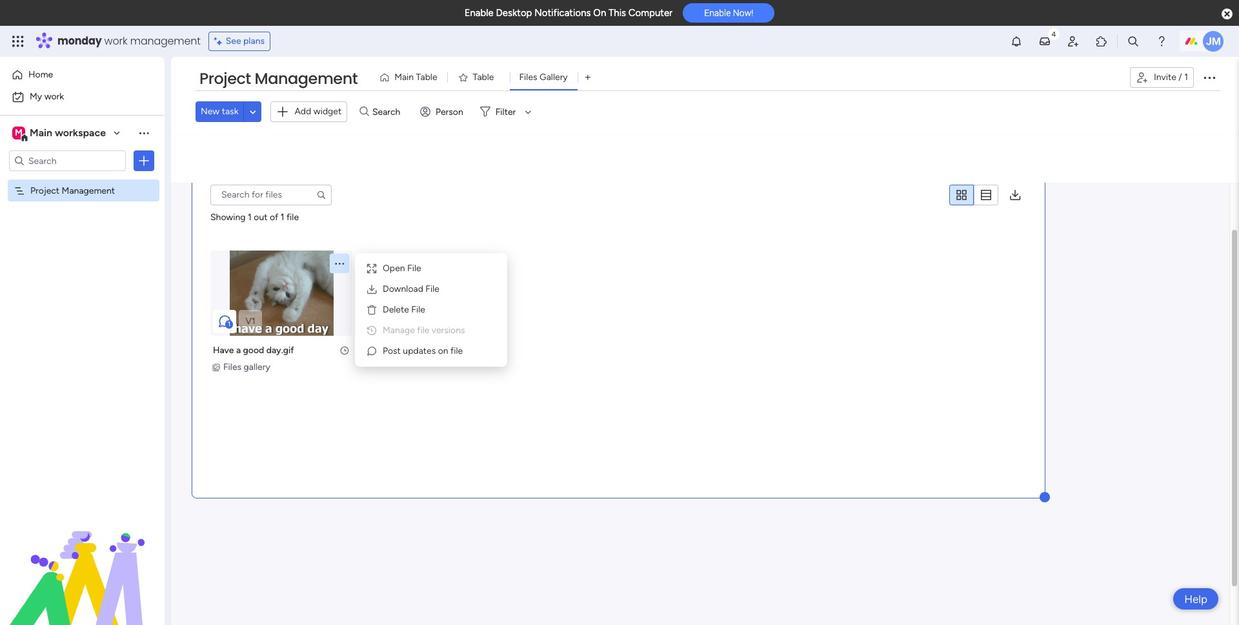 Task type: locate. For each thing, give the bounding box(es) containing it.
options image
[[1202, 70, 1218, 85]]

option
[[0, 179, 165, 181]]

1 vertical spatial management
[[62, 185, 115, 196]]

0 vertical spatial file
[[407, 263, 421, 274]]

file inside manage file versions menu item
[[417, 325, 430, 336]]

add widget
[[295, 106, 342, 117]]

management inside list box
[[62, 185, 115, 196]]

notifications
[[535, 7, 591, 19]]

1 left v1
[[228, 320, 231, 328]]

new task
[[201, 106, 239, 117]]

0 vertical spatial project management
[[200, 68, 358, 89]]

workspace
[[55, 127, 106, 139]]

management down search in workspace field on the left of the page
[[62, 185, 115, 196]]

enable now!
[[705, 8, 754, 18]]

open file menu item
[[360, 258, 502, 279]]

project management down search in workspace field on the left of the page
[[30, 185, 115, 196]]

my
[[30, 91, 42, 102]]

work right the my
[[44, 91, 64, 102]]

showing 1 out of 1 file
[[210, 212, 299, 223]]

project management inside field
[[200, 68, 358, 89]]

work for monday
[[104, 34, 128, 48]]

0 horizontal spatial project management
[[30, 185, 115, 196]]

add widget button
[[271, 101, 348, 122]]

0 horizontal spatial management
[[62, 185, 115, 196]]

management up add
[[255, 68, 358, 89]]

computer
[[629, 7, 673, 19]]

main content
[[171, 126, 1240, 625]]

delete file
[[383, 304, 425, 315]]

add view image
[[585, 73, 591, 82]]

main inside button
[[395, 72, 414, 83]]

gallery
[[540, 72, 568, 83]]

select product image
[[12, 35, 25, 48]]

invite members image
[[1067, 35, 1080, 48]]

home option
[[8, 65, 157, 85]]

project up the task
[[200, 68, 251, 89]]

manage file versions menu item
[[360, 320, 502, 341]]

1 right of
[[281, 212, 284, 223]]

project
[[200, 68, 251, 89], [30, 185, 60, 196]]

showing
[[210, 212, 246, 223]]

table
[[416, 72, 437, 83], [473, 72, 494, 83]]

main right workspace icon
[[30, 127, 52, 139]]

main
[[395, 72, 414, 83], [30, 127, 52, 139]]

project management up add
[[200, 68, 358, 89]]

workspace image
[[12, 126, 25, 140]]

1 horizontal spatial table
[[473, 72, 494, 83]]

manage
[[383, 325, 415, 336]]

search everything image
[[1127, 35, 1140, 48]]

see plans
[[226, 36, 265, 46]]

post
[[383, 345, 401, 356]]

files inside main content
[[223, 362, 242, 373]]

1 horizontal spatial project management
[[200, 68, 358, 89]]

0 horizontal spatial file
[[287, 212, 299, 223]]

main table
[[395, 72, 437, 83]]

enable
[[465, 7, 494, 19], [705, 8, 731, 18]]

files left gallery
[[519, 72, 538, 83]]

this
[[609, 7, 626, 19]]

1 vertical spatial files
[[223, 362, 242, 373]]

project inside field
[[200, 68, 251, 89]]

files gallery
[[519, 72, 568, 83]]

2 vertical spatial file
[[451, 345, 463, 356]]

see
[[226, 36, 241, 46]]

file inside main content
[[287, 212, 299, 223]]

table up "person" popup button at the top left of page
[[416, 72, 437, 83]]

None search field
[[210, 185, 332, 205]]

help button
[[1174, 588, 1219, 610]]

delete file menu item
[[360, 300, 502, 320]]

good
[[243, 345, 264, 356]]

1 vertical spatial project management
[[30, 185, 115, 196]]

0 vertical spatial work
[[104, 34, 128, 48]]

file down the open file menu item
[[426, 283, 440, 294]]

open file
[[383, 263, 421, 274]]

work inside 'option'
[[44, 91, 64, 102]]

filter
[[496, 106, 516, 117]]

work right monday
[[104, 34, 128, 48]]

0 horizontal spatial enable
[[465, 7, 494, 19]]

lottie animation image
[[0, 495, 165, 625]]

0 horizontal spatial files
[[223, 362, 242, 373]]

files
[[519, 72, 538, 83], [223, 362, 242, 373]]

main content containing showing 1 out of 1 file
[[171, 126, 1240, 625]]

enable left desktop
[[465, 7, 494, 19]]

main workspace
[[30, 127, 106, 139]]

enable inside enable now! button
[[705, 8, 731, 18]]

file right on
[[451, 345, 463, 356]]

0 vertical spatial files
[[519, 72, 538, 83]]

0 vertical spatial management
[[255, 68, 358, 89]]

enable now! button
[[683, 3, 775, 23]]

1 vertical spatial file
[[426, 283, 440, 294]]

filter button
[[475, 102, 536, 122]]

main inside workspace selection element
[[30, 127, 52, 139]]

0 horizontal spatial main
[[30, 127, 52, 139]]

files for files gallery
[[519, 72, 538, 83]]

file right of
[[287, 212, 299, 223]]

person button
[[415, 102, 471, 122]]

project management
[[200, 68, 358, 89], [30, 185, 115, 196]]

1 right /
[[1185, 72, 1189, 83]]

task
[[222, 106, 239, 117]]

/
[[1179, 72, 1183, 83]]

1 vertical spatial project
[[30, 185, 60, 196]]

project down search in workspace field on the left of the page
[[30, 185, 60, 196]]

files down a in the bottom left of the page
[[223, 362, 242, 373]]

1 table from the left
[[416, 72, 437, 83]]

1 vertical spatial file
[[417, 325, 430, 336]]

1 vertical spatial main
[[30, 127, 52, 139]]

management
[[255, 68, 358, 89], [62, 185, 115, 196]]

manage file versions
[[383, 325, 465, 336]]

1 horizontal spatial project
[[200, 68, 251, 89]]

0 vertical spatial main
[[395, 72, 414, 83]]

0 horizontal spatial project
[[30, 185, 60, 196]]

2 vertical spatial file
[[412, 304, 425, 315]]

main up search field
[[395, 72, 414, 83]]

main for main table
[[395, 72, 414, 83]]

table up filter 'popup button'
[[473, 72, 494, 83]]

2 table from the left
[[473, 72, 494, 83]]

2 horizontal spatial file
[[451, 345, 463, 356]]

file
[[287, 212, 299, 223], [417, 325, 430, 336], [451, 345, 463, 356]]

1 vertical spatial work
[[44, 91, 64, 102]]

arrow down image
[[521, 104, 536, 120]]

1 horizontal spatial work
[[104, 34, 128, 48]]

1 horizontal spatial management
[[255, 68, 358, 89]]

invite / 1
[[1154, 72, 1189, 83]]

work for my
[[44, 91, 64, 102]]

options image
[[138, 154, 150, 167]]

enable left now! at right top
[[705, 8, 731, 18]]

file up the post updates on file at the left bottom of the page
[[417, 325, 430, 336]]

work
[[104, 34, 128, 48], [44, 91, 64, 102]]

monday marketplace image
[[1096, 35, 1109, 48]]

enable desktop notifications on this computer
[[465, 7, 673, 19]]

gallery layout group
[[950, 184, 999, 205]]

0 vertical spatial project
[[200, 68, 251, 89]]

none search field inside main content
[[210, 185, 332, 205]]

files gallery button
[[510, 67, 578, 88]]

file actions image
[[333, 257, 346, 270]]

manage file versions image
[[366, 325, 378, 336]]

management inside field
[[255, 68, 358, 89]]

1 horizontal spatial main
[[395, 72, 414, 83]]

dapulse close image
[[1222, 8, 1233, 21]]

0 vertical spatial file
[[287, 212, 299, 223]]

0 horizontal spatial work
[[44, 91, 64, 102]]

1
[[1185, 72, 1189, 83], [248, 212, 252, 223], [281, 212, 284, 223], [228, 320, 231, 328]]

invite
[[1154, 72, 1177, 83]]

0 horizontal spatial table
[[416, 72, 437, 83]]

1 horizontal spatial file
[[417, 325, 430, 336]]

workspace options image
[[138, 126, 150, 139]]

table button
[[447, 67, 510, 88]]

open file image
[[366, 263, 378, 274]]

on
[[594, 7, 606, 19]]

file inside menu item
[[412, 304, 425, 315]]

file right "open"
[[407, 263, 421, 274]]

1 horizontal spatial enable
[[705, 8, 731, 18]]

file for open file
[[407, 263, 421, 274]]

update feed image
[[1039, 35, 1052, 48]]

1 horizontal spatial files
[[519, 72, 538, 83]]

file
[[407, 263, 421, 274], [426, 283, 440, 294], [412, 304, 425, 315]]

file up manage file versions
[[412, 304, 425, 315]]



Task type: describe. For each thing, give the bounding box(es) containing it.
main table button
[[375, 67, 447, 88]]

have
[[213, 345, 234, 356]]

search image
[[316, 190, 327, 200]]

lottie animation element
[[0, 495, 165, 625]]

project inside list box
[[30, 185, 60, 196]]

table inside button
[[416, 72, 437, 83]]

monday work management
[[57, 34, 201, 48]]

main for main workspace
[[30, 127, 52, 139]]

menu menu
[[360, 258, 502, 362]]

out
[[254, 212, 268, 223]]

angle down image
[[250, 107, 256, 117]]

open
[[383, 263, 405, 274]]

home link
[[8, 65, 157, 85]]

help image
[[1156, 35, 1169, 48]]

versions
[[432, 325, 465, 336]]

delete file image
[[366, 304, 378, 316]]

now!
[[733, 8, 754, 18]]

monday
[[57, 34, 102, 48]]

v2 search image
[[360, 105, 369, 119]]

1 left out
[[248, 212, 252, 223]]

new
[[201, 106, 220, 117]]

widget
[[314, 106, 342, 117]]

m
[[15, 127, 23, 138]]

my work option
[[8, 87, 157, 107]]

a
[[236, 345, 241, 356]]

day.gif
[[267, 345, 294, 356]]

help
[[1185, 592, 1208, 605]]

Search field
[[369, 103, 408, 121]]

invite / 1 button
[[1131, 67, 1195, 88]]

v1
[[245, 316, 256, 327]]

notifications image
[[1010, 35, 1023, 48]]

post updates on file image
[[366, 345, 378, 357]]

download file
[[383, 283, 440, 294]]

management
[[130, 34, 201, 48]]

my work
[[30, 91, 64, 102]]

download file menu item
[[360, 279, 502, 300]]

file inside post updates on file menu item
[[451, 345, 463, 356]]

post updates on file menu item
[[360, 341, 502, 362]]

gallery
[[244, 362, 270, 373]]

files gallery
[[223, 362, 270, 373]]

person
[[436, 106, 463, 117]]

add
[[295, 106, 311, 117]]

desktop
[[496, 7, 532, 19]]

home
[[28, 69, 53, 80]]

download file image
[[366, 283, 378, 295]]

enable for enable desktop notifications on this computer
[[465, 7, 494, 19]]

see plans button
[[208, 32, 271, 51]]

new task button
[[196, 102, 244, 122]]

my work link
[[8, 87, 157, 107]]

jeremy miller image
[[1204, 31, 1224, 52]]

1 inside invite / 1 button
[[1185, 72, 1189, 83]]

delete
[[383, 304, 409, 315]]

file for download file
[[426, 283, 440, 294]]

files gallery button
[[210, 360, 274, 374]]

Search for files search field
[[210, 185, 332, 205]]

project management list box
[[0, 177, 165, 375]]

4 image
[[1049, 26, 1060, 41]]

have a good day.gif
[[213, 345, 294, 356]]

post updates on file
[[383, 345, 463, 356]]

files for files gallery
[[223, 362, 242, 373]]

file for delete file
[[412, 304, 425, 315]]

of
[[270, 212, 278, 223]]

table inside button
[[473, 72, 494, 83]]

Project Management field
[[196, 68, 361, 90]]

on
[[438, 345, 448, 356]]

download
[[383, 283, 423, 294]]

enable for enable now!
[[705, 8, 731, 18]]

updates
[[403, 345, 436, 356]]

download image
[[1009, 188, 1022, 201]]

Search in workspace field
[[27, 153, 108, 168]]

project management inside list box
[[30, 185, 115, 196]]

workspace selection element
[[12, 125, 108, 142]]

plans
[[243, 36, 265, 46]]



Task type: vqa. For each thing, say whether or not it's contained in the screenshot.
enable now!
yes



